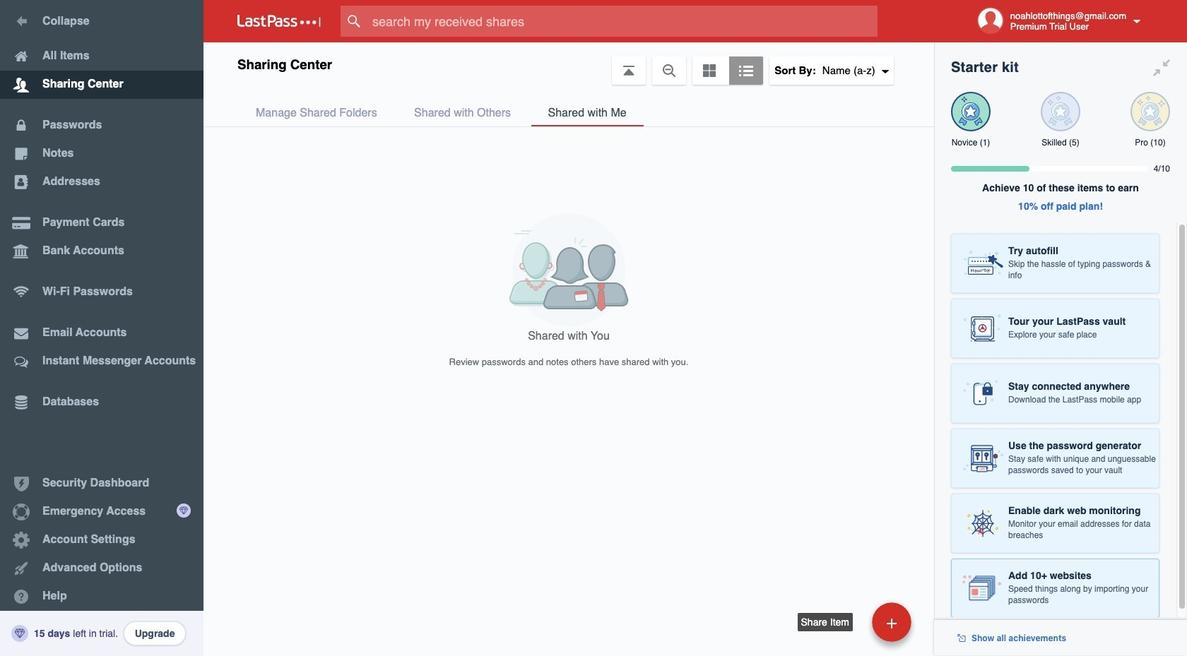 Task type: vqa. For each thing, say whether or not it's contained in the screenshot.
LastPass image
yes



Task type: describe. For each thing, give the bounding box(es) containing it.
main navigation navigation
[[0, 0, 204, 657]]

vault options navigation
[[204, 42, 935, 85]]

new item navigation
[[798, 599, 920, 657]]



Task type: locate. For each thing, give the bounding box(es) containing it.
lastpass image
[[238, 15, 321, 28]]

search my received shares text field
[[341, 6, 906, 37]]

Search search field
[[341, 6, 906, 37]]



